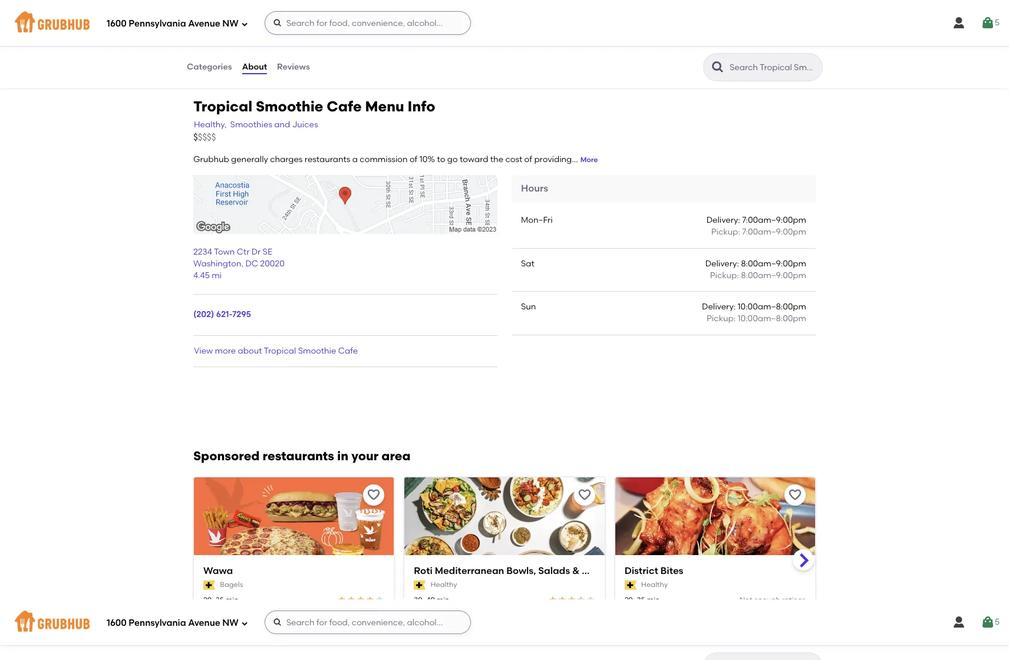 Task type: vqa. For each thing, say whether or not it's contained in the screenshot.
CRISPY
no



Task type: describe. For each thing, give the bounding box(es) containing it.
grubhub generally charges restaurants a commission of 10% to go toward the cost of providing ... more
[[193, 155, 598, 165]]

5
[[995, 18, 1000, 28]]

min for district bites
[[647, 596, 660, 604]]

hours
[[521, 183, 548, 194]]

20020
[[260, 259, 285, 269]]

1 20–35 from the left
[[203, 596, 224, 604]]

more button
[[580, 155, 598, 165]]

wawa link
[[203, 565, 385, 578]]

Search Tropical Smoothie Cafe  search field
[[729, 62, 819, 73]]

delivery: for pickup: 7:00am–9:00pm
[[707, 215, 740, 225]]

and
[[274, 120, 290, 130]]

washington
[[193, 259, 241, 269]]

1 of from the left
[[410, 155, 418, 165]]

pickup: 8:00am–9:00pm
[[710, 270, 806, 280]]

$$$$$
[[193, 132, 216, 143]]

cost
[[505, 155, 522, 165]]

view more about tropical smoothie cafe
[[194, 346, 358, 356]]

2 of from the left
[[524, 155, 532, 165]]

delivery: for pickup: 10:00am–8:00pm
[[702, 302, 736, 312]]

1600
[[107, 18, 127, 29]]

juices
[[292, 120, 318, 130]]

generally
[[231, 155, 268, 165]]

more
[[580, 156, 598, 164]]

the
[[490, 155, 503, 165]]

healthy for bites
[[641, 581, 668, 589]]

smoothies and juices button
[[230, 119, 319, 132]]

min for roti mediterranean bowls, salads & pitas
[[437, 596, 449, 604]]

bagels
[[220, 581, 243, 589]]

delivery: 7:00am–9:00pm
[[707, 215, 806, 225]]

district bites link
[[625, 565, 806, 578]]

about
[[242, 62, 267, 72]]

7:00am–9:00pm for pickup: 7:00am–9:00pm
[[742, 227, 806, 237]]

mediterranean
[[435, 565, 504, 576]]

1 vertical spatial ratings
[[357, 608, 385, 618]]

to
[[437, 155, 445, 165]]

commission
[[360, 155, 408, 165]]

249
[[341, 608, 355, 618]]

mi
[[212, 271, 222, 281]]

(202) 621-7295
[[193, 310, 251, 320]]

subscription pass image for district
[[625, 581, 637, 590]]

,
[[241, 259, 243, 269]]

pitas
[[582, 565, 605, 576]]

2 20–35 min from the left
[[625, 596, 660, 604]]

621-
[[216, 310, 232, 320]]

your
[[351, 449, 379, 463]]

view
[[194, 346, 213, 356]]

search icon image
[[711, 60, 725, 74]]

sponsored
[[193, 449, 260, 463]]

2 horizontal spatial svg image
[[952, 16, 966, 30]]

subscription pass image for roti
[[414, 581, 426, 590]]

dc
[[245, 259, 258, 269]]

reviews
[[277, 62, 310, 72]]

$
[[193, 132, 198, 143]]

sat
[[521, 259, 535, 269]]

delivery: for pickup: 8:00am–9:00pm
[[705, 259, 739, 269]]

1 vertical spatial tropical
[[264, 346, 296, 356]]

...
[[572, 155, 578, 165]]

(202)
[[193, 310, 214, 320]]

$2.99
[[414, 606, 431, 614]]

district bites
[[625, 565, 683, 576]]

2234 town ctr dr se washington , dc 20020 4.45 mi
[[193, 247, 285, 281]]

toward
[[460, 155, 488, 165]]

(202) 621-7295 button
[[193, 309, 251, 321]]

0 horizontal spatial tropical
[[193, 98, 252, 115]]

4.45
[[193, 271, 210, 281]]

30–40
[[414, 596, 435, 604]]

1600 pennsylvania avenue nw
[[107, 18, 239, 29]]

0 vertical spatial smoothie
[[256, 98, 323, 115]]

about
[[238, 346, 262, 356]]

pickup: 7:00am–9:00pm
[[711, 227, 806, 237]]

not enough ratings
[[740, 596, 806, 604]]

pickup: for pickup: 8:00am–9:00pm
[[710, 270, 739, 280]]

healthy, smoothies and juices
[[194, 120, 318, 130]]

1 20–35 min from the left
[[203, 596, 239, 604]]

1 vertical spatial smoothie
[[298, 346, 336, 356]]

healthy,
[[194, 120, 227, 130]]

subscription pass image
[[203, 581, 215, 590]]

salads
[[538, 565, 570, 576]]

7:00am–9:00pm for delivery: 7:00am–9:00pm
[[742, 215, 806, 225]]



Task type: locate. For each thing, give the bounding box(es) containing it.
1 horizontal spatial 20–35
[[625, 596, 645, 604]]

7295
[[232, 310, 251, 320]]

3 save this restaurant button from the left
[[785, 484, 806, 506]]

20–35 min down district
[[625, 596, 660, 604]]

0 vertical spatial restaurants
[[305, 155, 350, 165]]

0 horizontal spatial save this restaurant button
[[363, 484, 385, 506]]

sun
[[521, 302, 536, 312]]

more
[[215, 346, 236, 356]]

tropical up healthy,
[[193, 98, 252, 115]]

0 horizontal spatial 20–35
[[203, 596, 224, 604]]

1 7:00am–9:00pm from the top
[[742, 215, 806, 225]]

1 horizontal spatial 20–35 min
[[625, 596, 660, 604]]

of right cost
[[524, 155, 532, 165]]

roti mediterranean bowls, salads & pitas
[[414, 565, 605, 576]]

restaurants
[[305, 155, 350, 165], [263, 449, 334, 463]]

20–35 min down bagels
[[203, 596, 239, 604]]

20–35
[[203, 596, 224, 604], [625, 596, 645, 604]]

healthy, button
[[193, 119, 227, 132]]

sponsored restaurants in your area
[[193, 449, 411, 463]]

enough
[[754, 596, 780, 604]]

smoothies
[[230, 120, 272, 130]]

10:00am–8:00pm down delivery: 10:00am–8:00pm
[[738, 314, 806, 324]]

not
[[740, 596, 752, 604]]

7:00am–9:00pm down delivery: 7:00am–9:00pm at the top right of the page
[[742, 227, 806, 237]]

2234
[[193, 247, 212, 257]]

10%
[[420, 155, 435, 165]]

ratings right 249
[[357, 608, 385, 618]]

subscription pass image down district
[[625, 581, 637, 590]]

ratings
[[782, 596, 806, 604], [357, 608, 385, 618]]

reviews button
[[277, 46, 311, 88]]

1 min from the left
[[226, 596, 239, 604]]

pickup: for pickup: 10:00am–8:00pm
[[707, 314, 736, 324]]

8:00am–9:00pm up "pickup: 8:00am–9:00pm"
[[741, 259, 806, 269]]

0 vertical spatial delivery:
[[707, 215, 740, 225]]

town
[[214, 247, 235, 257]]

7:00am–9:00pm
[[742, 215, 806, 225], [742, 227, 806, 237]]

subscription pass image down roti
[[414, 581, 426, 590]]

20–35 down subscription pass icon
[[203, 596, 224, 604]]

delivery: up pickup: 10:00am–8:00pm
[[702, 302, 736, 312]]

0 vertical spatial tropical
[[193, 98, 252, 115]]

1 8:00am–9:00pm from the top
[[741, 259, 806, 269]]

0 horizontal spatial ratings
[[357, 608, 385, 618]]

0 vertical spatial ratings
[[782, 596, 806, 604]]

1 horizontal spatial ratings
[[782, 596, 806, 604]]

8:00am–9:00pm
[[741, 259, 806, 269], [741, 270, 806, 280]]

district bites logo image
[[615, 477, 815, 576]]

svg image right the nw
[[241, 20, 248, 27]]

providing
[[534, 155, 572, 165]]

min down the "district bites"
[[647, 596, 660, 604]]

2 7:00am–9:00pm from the top
[[742, 227, 806, 237]]

ratings right enough at right bottom
[[782, 596, 806, 604]]

0 horizontal spatial subscription pass image
[[414, 581, 426, 590]]

save this restaurant image
[[577, 488, 592, 502]]

subscription pass image
[[414, 581, 426, 590], [625, 581, 637, 590]]

1 healthy from the left
[[431, 581, 457, 589]]

1 10:00am–8:00pm from the top
[[738, 302, 806, 312]]

pickup: for pickup: 7:00am–9:00pm
[[711, 227, 740, 237]]

menu
[[365, 98, 404, 115]]

restaurants left in
[[263, 449, 334, 463]]

min inside 30–40 min $2.99 delivery
[[437, 596, 449, 604]]

info
[[408, 98, 435, 115]]

of
[[410, 155, 418, 165], [524, 155, 532, 165]]

pennsylvania
[[129, 18, 186, 29]]

pickup: down "delivery: 8:00am–9:00pm"
[[710, 270, 739, 280]]

pickup: down delivery: 10:00am–8:00pm
[[707, 314, 736, 324]]

delivery: 8:00am–9:00pm
[[705, 259, 806, 269]]

1 horizontal spatial min
[[437, 596, 449, 604]]

8:00am–9:00pm for delivery: 8:00am–9:00pm
[[741, 259, 806, 269]]

about button
[[241, 46, 268, 88]]

delivery: up the pickup: 7:00am–9:00pm
[[707, 215, 740, 225]]

0 horizontal spatial svg image
[[241, 20, 248, 27]]

2 8:00am–9:00pm from the top
[[741, 270, 806, 280]]

tropical
[[193, 98, 252, 115], [264, 346, 296, 356]]

healthy up 30–40 min $2.99 delivery
[[431, 581, 457, 589]]

0 vertical spatial cafe
[[327, 98, 362, 115]]

save this restaurant image
[[367, 488, 381, 502], [788, 488, 802, 502]]

svg image left svg icon
[[952, 16, 966, 30]]

ctr
[[237, 247, 250, 257]]

pickup: down delivery: 7:00am–9:00pm at the top right of the page
[[711, 227, 740, 237]]

go
[[447, 155, 458, 165]]

wawa
[[203, 565, 233, 576]]

10:00am–8:00pm for delivery: 10:00am–8:00pm
[[738, 302, 806, 312]]

in
[[337, 449, 348, 463]]

1 horizontal spatial tropical
[[264, 346, 296, 356]]

1 vertical spatial 8:00am–9:00pm
[[741, 270, 806, 280]]

0 horizontal spatial min
[[226, 596, 239, 604]]

tropical smoothie cafe  menu info
[[193, 98, 435, 115]]

delivery: 10:00am–8:00pm
[[702, 302, 806, 312]]

delivery: up "pickup: 8:00am–9:00pm"
[[705, 259, 739, 269]]

2 20–35 from the left
[[625, 596, 645, 604]]

2 subscription pass image from the left
[[625, 581, 637, 590]]

0 horizontal spatial 20–35 min
[[203, 596, 239, 604]]

charges
[[270, 155, 303, 165]]

3 min from the left
[[647, 596, 660, 604]]

2 min from the left
[[437, 596, 449, 604]]

1 horizontal spatial save this restaurant image
[[788, 488, 802, 502]]

save this restaurant image for wawa
[[367, 488, 381, 502]]

1 horizontal spatial healthy
[[641, 581, 668, 589]]

20–35 min
[[203, 596, 239, 604], [625, 596, 660, 604]]

2 horizontal spatial save this restaurant button
[[785, 484, 806, 506]]

1 horizontal spatial subscription pass image
[[625, 581, 637, 590]]

7:00am–9:00pm up the pickup: 7:00am–9:00pm
[[742, 215, 806, 225]]

249 ratings
[[341, 608, 385, 618]]

1 horizontal spatial save this restaurant button
[[574, 484, 595, 506]]

dr
[[252, 247, 261, 257]]

avenue
[[188, 18, 220, 29]]

2 save this restaurant button from the left
[[574, 484, 595, 506]]

0 vertical spatial 7:00am–9:00pm
[[742, 215, 806, 225]]

1 vertical spatial 7:00am–9:00pm
[[742, 227, 806, 237]]

8:00am–9:00pm for pickup: 8:00am–9:00pm
[[741, 270, 806, 280]]

smoothie
[[256, 98, 323, 115], [298, 346, 336, 356]]

roti mediterranean bowls, salads & pitas logo image
[[405, 477, 605, 576]]

2 vertical spatial delivery:
[[702, 302, 736, 312]]

1 vertical spatial 10:00am–8:00pm
[[738, 314, 806, 324]]

roti mediterranean bowls, salads & pitas link
[[414, 565, 605, 578]]

2 10:00am–8:00pm from the top
[[738, 314, 806, 324]]

0 vertical spatial 10:00am–8:00pm
[[738, 302, 806, 312]]

healthy
[[431, 581, 457, 589], [641, 581, 668, 589]]

delivery
[[433, 606, 460, 614]]

10:00am–8:00pm up pickup: 10:00am–8:00pm
[[738, 302, 806, 312]]

1 horizontal spatial of
[[524, 155, 532, 165]]

Search for food, convenience, alcohol... search field
[[264, 11, 471, 35]]

1 save this restaurant image from the left
[[367, 488, 381, 502]]

categories button
[[186, 46, 233, 88]]

save this restaurant image for district bites
[[788, 488, 802, 502]]

cafe
[[327, 98, 362, 115], [338, 346, 358, 356]]

star icon image
[[337, 595, 347, 605], [347, 595, 356, 605], [356, 595, 366, 605], [366, 595, 375, 605], [375, 595, 385, 605], [548, 595, 557, 605], [557, 595, 567, 605], [567, 595, 576, 605], [576, 595, 586, 605], [576, 595, 586, 605], [586, 595, 595, 605]]

svg image
[[981, 16, 995, 30]]

&
[[572, 565, 580, 576]]

0 horizontal spatial healthy
[[431, 581, 457, 589]]

2 vertical spatial pickup:
[[707, 314, 736, 324]]

svg image up reviews
[[273, 18, 282, 28]]

10:00am–8:00pm for pickup: 10:00am–8:00pm
[[738, 314, 806, 324]]

tropical right about
[[264, 346, 296, 356]]

2 save this restaurant image from the left
[[788, 488, 802, 502]]

area
[[382, 449, 411, 463]]

1 vertical spatial pickup:
[[710, 270, 739, 280]]

1 subscription pass image from the left
[[414, 581, 426, 590]]

min down bagels
[[226, 596, 239, 604]]

mon–fri
[[521, 215, 553, 225]]

1 save this restaurant button from the left
[[363, 484, 385, 506]]

0 horizontal spatial of
[[410, 155, 418, 165]]

a
[[352, 155, 358, 165]]

0 vertical spatial pickup:
[[711, 227, 740, 237]]

se
[[263, 247, 272, 257]]

8:00am–9:00pm down "delivery: 8:00am–9:00pm"
[[741, 270, 806, 280]]

min up delivery
[[437, 596, 449, 604]]

nw
[[222, 18, 239, 29]]

0 horizontal spatial save this restaurant image
[[367, 488, 381, 502]]

roti
[[414, 565, 433, 576]]

2 healthy from the left
[[641, 581, 668, 589]]

2 horizontal spatial min
[[647, 596, 660, 604]]

pickup:
[[711, 227, 740, 237], [710, 270, 739, 280], [707, 314, 736, 324]]

bowls,
[[506, 565, 536, 576]]

healthy down the "district bites"
[[641, 581, 668, 589]]

save this restaurant button for roti
[[574, 484, 595, 506]]

5 button
[[981, 12, 1000, 34]]

pickup: 10:00am–8:00pm
[[707, 314, 806, 324]]

bites
[[661, 565, 683, 576]]

wawa logo image
[[194, 477, 394, 576]]

30–40 min $2.99 delivery
[[414, 596, 460, 614]]

restaurants left 'a'
[[305, 155, 350, 165]]

svg image
[[952, 16, 966, 30], [273, 18, 282, 28], [241, 20, 248, 27]]

1 vertical spatial delivery:
[[705, 259, 739, 269]]

20–35 down district
[[625, 596, 645, 604]]

1 vertical spatial restaurants
[[263, 449, 334, 463]]

categories
[[187, 62, 232, 72]]

healthy for mediterranean
[[431, 581, 457, 589]]

main navigation navigation
[[0, 0, 1009, 46]]

1 vertical spatial cafe
[[338, 346, 358, 356]]

district
[[625, 565, 658, 576]]

of left 10%
[[410, 155, 418, 165]]

0 vertical spatial 8:00am–9:00pm
[[741, 259, 806, 269]]

1 horizontal spatial svg image
[[273, 18, 282, 28]]

grubhub
[[193, 155, 229, 165]]

min
[[226, 596, 239, 604], [437, 596, 449, 604], [647, 596, 660, 604]]

save this restaurant button for district
[[785, 484, 806, 506]]



